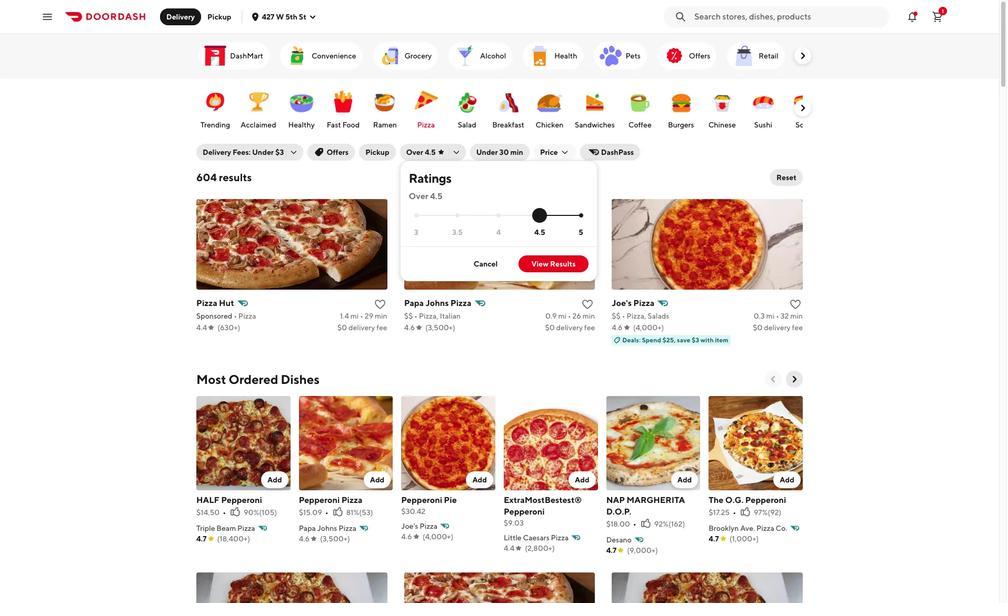 Task type: describe. For each thing, give the bounding box(es) containing it.
dashmart link
[[199, 42, 270, 70]]

over 4.5 button
[[400, 144, 466, 161]]

1 vertical spatial over 4.5
[[409, 191, 443, 201]]

papa for (3,500+)
[[299, 524, 316, 532]]

d.o.p.
[[607, 507, 632, 517]]

604
[[196, 171, 217, 183]]

offers image
[[662, 43, 687, 68]]

(1,000+)
[[730, 535, 759, 543]]

4.5 inside over 4.5 button
[[425, 148, 436, 156]]

0 vertical spatial (4,000+)
[[634, 323, 664, 332]]

reset
[[777, 173, 797, 182]]

pepperoni up $15.09 •
[[299, 495, 340, 505]]

retail
[[759, 52, 779, 60]]

(2,800+)
[[525, 544, 555, 552]]

deals: spend $25, save $3 with item
[[623, 336, 729, 344]]

1 button
[[928, 6, 949, 27]]

4.6 down $15.09
[[299, 535, 310, 543]]

view
[[532, 260, 549, 268]]

mi for joe's pizza
[[767, 312, 775, 320]]

pets image
[[599, 43, 624, 68]]

4.7 for half pepperoni
[[196, 535, 207, 543]]

(630+)
[[218, 323, 240, 332]]

0 vertical spatial pickup button
[[201, 8, 238, 25]]

previous button of carousel image
[[769, 374, 779, 385]]

alcohol image
[[453, 43, 478, 68]]

deals:
[[623, 336, 641, 344]]

pepperoni inside pepperoni pie $30.42
[[402, 495, 443, 505]]

0 horizontal spatial (3,500+)
[[320, 535, 350, 543]]

fee for joe's pizza
[[793, 323, 803, 332]]

convenience
[[312, 52, 356, 60]]

hut
[[219, 298, 234, 308]]

st
[[299, 12, 307, 21]]

$9.03
[[504, 519, 524, 527]]

delivery for joe's pizza
[[764, 323, 791, 332]]

sponsored • pizza
[[196, 312, 256, 320]]

dashmart image
[[203, 43, 228, 68]]

dishes
[[281, 372, 320, 387]]

over 4.5 inside over 4.5 button
[[406, 148, 436, 156]]

0 horizontal spatial $3
[[275, 148, 284, 156]]

4 add from the left
[[575, 476, 590, 484]]

click to add this store to your saved list image
[[790, 298, 802, 311]]

half pepperoni
[[196, 495, 262, 505]]

caesars
[[523, 533, 550, 542]]

pickup for the bottom 'pickup' button
[[366, 148, 390, 156]]

burgers
[[669, 121, 695, 129]]

3.5
[[452, 228, 463, 236]]

427 w 5th st button
[[252, 12, 317, 21]]

• for sponsored • pizza
[[234, 312, 237, 320]]

view results button
[[519, 255, 589, 272]]

1 vertical spatial pickup button
[[359, 144, 396, 161]]

coffee
[[629, 121, 652, 129]]

$$ for papa
[[404, 312, 413, 320]]

$​0 delivery fee for joe's pizza
[[753, 323, 803, 332]]

pets
[[626, 52, 641, 60]]

$15.09
[[299, 508, 322, 517]]

4.6 up deals:
[[612, 323, 623, 332]]

92%(162)
[[655, 520, 686, 528]]

4.6 down $30.42
[[402, 532, 412, 541]]

pie
[[444, 495, 457, 505]]

the
[[709, 495, 724, 505]]

view results
[[532, 260, 576, 268]]

5th
[[286, 12, 298, 21]]

• left 32
[[776, 312, 780, 320]]

$​0 for joe's pizza
[[753, 323, 763, 332]]

pizza down pepperoni pie $30.42
[[420, 522, 438, 530]]

• for $$ • pizza, italian
[[415, 312, 418, 320]]

ratings
[[409, 171, 452, 185]]

results
[[550, 260, 576, 268]]

little
[[504, 533, 522, 542]]

pizza hut
[[196, 298, 234, 308]]

delivery button
[[160, 8, 201, 25]]

add for nap margherita d.o.p.
[[678, 476, 692, 484]]

mi for papa johns pizza
[[559, 312, 567, 320]]

pizza down "81%(53)"
[[339, 524, 357, 532]]

pepperoni up 90%(105)
[[221, 495, 262, 505]]

pizza up (18,400+)
[[238, 524, 255, 532]]

retail link
[[728, 42, 785, 70]]

90%(105)
[[244, 508, 277, 517]]

with
[[701, 336, 714, 344]]

trending
[[201, 121, 230, 129]]

$$ • pizza, italian
[[404, 312, 461, 320]]

reset button
[[771, 169, 803, 186]]

soup
[[796, 121, 814, 129]]

4 stars and over image
[[497, 214, 501, 218]]

$$ • pizza, salads
[[612, 312, 670, 320]]

margherita
[[627, 495, 685, 505]]

sandwiches
[[575, 121, 615, 129]]

0 vertical spatial offers
[[690, 52, 711, 60]]

fast
[[327, 121, 341, 129]]

dashpass button
[[580, 144, 641, 161]]

brooklyn
[[709, 524, 739, 532]]

4.5 stars and over image
[[538, 214, 542, 218]]

breakfast
[[493, 121, 525, 129]]

save
[[678, 336, 691, 344]]

chinese
[[709, 121, 736, 129]]

health image
[[527, 43, 553, 68]]

over inside button
[[406, 148, 424, 156]]

pizza, for pizza
[[627, 312, 647, 320]]

4
[[497, 228, 501, 236]]

retail image
[[732, 43, 757, 68]]

$​0 for pizza hut
[[338, 323, 347, 332]]

pizza up (2,800+)
[[551, 533, 569, 542]]

beam
[[217, 524, 236, 532]]

desano
[[607, 536, 632, 544]]

johns for (3,500+)
[[318, 524, 337, 532]]

$​0 delivery fee for papa johns pizza
[[546, 323, 595, 332]]

pickup for the topmost 'pickup' button
[[208, 12, 231, 21]]

4.6 down $$ • pizza, italian
[[404, 323, 415, 332]]

$18.00
[[607, 520, 630, 528]]

under inside button
[[477, 148, 498, 156]]

$30.42
[[402, 507, 426, 516]]

3 stars and over image
[[414, 214, 419, 218]]

alcohol link
[[449, 42, 513, 70]]

5 stars and over image
[[579, 214, 583, 218]]

under 30 min button
[[470, 144, 530, 161]]

• for $18.00 •
[[634, 520, 637, 528]]

little caesars pizza
[[504, 533, 569, 542]]

26
[[573, 312, 582, 320]]

1
[[942, 8, 945, 14]]

pizza up over 4.5 button
[[417, 121, 435, 129]]

ordered
[[229, 372, 278, 387]]

0 vertical spatial next button of carousel image
[[798, 51, 809, 61]]

grocery
[[405, 52, 432, 60]]

delivery for delivery fees: under $3
[[203, 148, 231, 156]]

min for joe's pizza
[[791, 312, 803, 320]]

cancel button
[[461, 255, 511, 272]]

add for pepperoni pie
[[473, 476, 487, 484]]

pizza up italian
[[451, 298, 472, 308]]

81%(53)
[[346, 508, 373, 517]]

604 results
[[196, 171, 252, 183]]

nap margherita d.o.p.
[[607, 495, 685, 517]]

price
[[540, 148, 558, 156]]

pepperoni pie $30.42
[[402, 495, 457, 516]]

health
[[555, 52, 578, 60]]

item
[[716, 336, 729, 344]]



Task type: locate. For each thing, give the bounding box(es) containing it.
fee down 0.3 mi • 32 min
[[793, 323, 803, 332]]

pickup right delivery button
[[208, 12, 231, 21]]

pizza up (630+)
[[239, 312, 256, 320]]

• for $17.25 •
[[733, 508, 736, 517]]

1 horizontal spatial joe's
[[612, 298, 632, 308]]

2 $​0 delivery fee from the left
[[546, 323, 595, 332]]

(4,000+) down pepperoni pie $30.42
[[423, 532, 454, 541]]

add for half pepperoni
[[268, 476, 282, 484]]

mi right 0.9
[[559, 312, 567, 320]]

0 horizontal spatial mi
[[351, 312, 359, 320]]

1 horizontal spatial fee
[[585, 323, 595, 332]]

2 horizontal spatial fee
[[793, 323, 803, 332]]

notification bell image
[[907, 10, 919, 23]]

click to add this store to your saved list image for papa johns pizza
[[582, 298, 594, 311]]

pepperoni pizza
[[299, 495, 363, 505]]

papa johns pizza down $15.09 •
[[299, 524, 357, 532]]

1 horizontal spatial pickup button
[[359, 144, 396, 161]]

1 vertical spatial offers
[[327, 148, 349, 156]]

• for $15.09 •
[[325, 508, 329, 517]]

1 vertical spatial papa
[[299, 524, 316, 532]]

offers down fast
[[327, 148, 349, 156]]

1 $​0 from the left
[[338, 323, 347, 332]]

delivery for papa johns pizza
[[557, 323, 583, 332]]

$​0 delivery fee down 0.3 mi • 32 min
[[753, 323, 803, 332]]

brooklyn ave. pizza co.
[[709, 524, 788, 532]]

• down pepperoni pizza
[[325, 508, 329, 517]]

acclaimed link
[[239, 84, 279, 132]]

$​0 delivery fee for pizza hut
[[338, 323, 388, 332]]

2 items, open order cart image
[[932, 10, 945, 23]]

0 horizontal spatial $$
[[404, 312, 413, 320]]

the o.g. pepperoni
[[709, 495, 787, 505]]

half
[[196, 495, 220, 505]]

3 delivery from the left
[[764, 323, 791, 332]]

1 horizontal spatial joe's pizza
[[612, 298, 655, 308]]

0 vertical spatial over
[[406, 148, 424, 156]]

0 vertical spatial $3
[[275, 148, 284, 156]]

fee for papa johns pizza
[[585, 323, 595, 332]]

click to add this store to your saved list image up 0.9 mi • 26 min
[[582, 298, 594, 311]]

next button of carousel image
[[798, 103, 809, 113]]

over 4.5 down the ratings at the left top of page
[[409, 191, 443, 201]]

$$ right 29
[[404, 312, 413, 320]]

0.9 mi • 26 min
[[546, 312, 595, 320]]

fast food
[[327, 121, 360, 129]]

1 horizontal spatial $$
[[612, 312, 621, 320]]

3 add from the left
[[473, 476, 487, 484]]

0 horizontal spatial pickup button
[[201, 8, 238, 25]]

pepperoni
[[221, 495, 262, 505], [299, 495, 340, 505], [402, 495, 443, 505], [746, 495, 787, 505], [504, 507, 545, 517]]

delivery
[[166, 12, 195, 21], [203, 148, 231, 156]]

2 horizontal spatial $​0 delivery fee
[[753, 323, 803, 332]]

delivery inside delivery button
[[166, 12, 195, 21]]

0 vertical spatial papa
[[404, 298, 424, 308]]

mi for pizza hut
[[351, 312, 359, 320]]

3 fee from the left
[[793, 323, 803, 332]]

pets link
[[594, 42, 647, 70]]

price button
[[534, 144, 576, 161]]

dashpass
[[601, 148, 634, 156]]

pepperoni up $30.42
[[402, 495, 443, 505]]

joe's pizza down $30.42
[[402, 522, 438, 530]]

0.3 mi • 32 min
[[754, 312, 803, 320]]

4.4 for (630+)
[[196, 323, 207, 332]]

1 pizza, from the left
[[419, 312, 439, 320]]

papa johns pizza
[[404, 298, 472, 308], [299, 524, 357, 532]]

3 $​0 delivery fee from the left
[[753, 323, 803, 332]]

1 horizontal spatial click to add this store to your saved list image
[[582, 298, 594, 311]]

1 $​0 delivery fee from the left
[[338, 323, 388, 332]]

click to add this store to your saved list image for pizza hut
[[374, 298, 386, 311]]

$​0 down the 0.3
[[753, 323, 763, 332]]

1 vertical spatial 4.5
[[430, 191, 443, 201]]

over up the ratings at the left top of page
[[406, 148, 424, 156]]

joe's pizza for (4,000+)
[[402, 522, 438, 530]]

fee down '1.4 mi • 29 min'
[[377, 323, 388, 332]]

2 horizontal spatial 4.7
[[709, 535, 720, 543]]

johns up $$ • pizza, italian
[[426, 298, 449, 308]]

convenience link
[[280, 42, 363, 70]]

johns
[[426, 298, 449, 308], [318, 524, 337, 532]]

$​0 delivery fee down 0.9 mi • 26 min
[[546, 323, 595, 332]]

0 vertical spatial johns
[[426, 298, 449, 308]]

most ordered dishes
[[196, 372, 320, 387]]

1 vertical spatial joe's
[[402, 522, 419, 530]]

0 vertical spatial over 4.5
[[406, 148, 436, 156]]

4.7 down 'desano'
[[607, 546, 617, 555]]

0 horizontal spatial $​0
[[338, 323, 347, 332]]

1 vertical spatial next button of carousel image
[[790, 374, 800, 385]]

0 horizontal spatial johns
[[318, 524, 337, 532]]

0 horizontal spatial 4.4
[[196, 323, 207, 332]]

1 horizontal spatial pizza,
[[627, 312, 647, 320]]

(3,500+) down $$ • pizza, italian
[[426, 323, 456, 332]]

0 horizontal spatial pizza,
[[419, 312, 439, 320]]

most
[[196, 372, 226, 387]]

$17.25
[[709, 508, 730, 517]]

delivery for pizza hut
[[349, 323, 375, 332]]

4.7 down triple at the bottom left of page
[[196, 535, 207, 543]]

0 horizontal spatial joe's pizza
[[402, 522, 438, 530]]

spend
[[642, 336, 662, 344]]

3
[[414, 228, 419, 236]]

acclaimed
[[241, 121, 276, 129]]

pickup button down ramen
[[359, 144, 396, 161]]

4.5 up the ratings at the left top of page
[[425, 148, 436, 156]]

4.4 down sponsored
[[196, 323, 207, 332]]

mi right 1.4
[[351, 312, 359, 320]]

joe's pizza up "$$ • pizza, salads"
[[612, 298, 655, 308]]

2 mi from the left
[[559, 312, 567, 320]]

pizza, left salads on the right of page
[[627, 312, 647, 320]]

delivery fees: under $3
[[203, 148, 284, 156]]

pizza, for johns
[[419, 312, 439, 320]]

dashmart
[[230, 52, 263, 60]]

open menu image
[[41, 10, 54, 23]]

pickup button up dashmart icon
[[201, 8, 238, 25]]

o.g.
[[726, 495, 744, 505]]

fee down 0.9 mi • 26 min
[[585, 323, 595, 332]]

1 vertical spatial $3
[[692, 336, 700, 344]]

convenience image
[[284, 43, 310, 68]]

0 horizontal spatial pickup
[[208, 12, 231, 21]]

(4,000+)
[[634, 323, 664, 332], [423, 532, 454, 541]]

1 $$ from the left
[[404, 312, 413, 320]]

(3,500+) down $15.09 •
[[320, 535, 350, 543]]

1 mi from the left
[[351, 312, 359, 320]]

papa down $15.09
[[299, 524, 316, 532]]

0.3
[[754, 312, 765, 320]]

catering image
[[800, 43, 825, 68]]

food
[[343, 121, 360, 129]]

2 add from the left
[[370, 476, 385, 484]]

• down o.g.
[[733, 508, 736, 517]]

pepperoni inside extramostbestest® pepperoni $9.03
[[504, 507, 545, 517]]

4.6
[[404, 323, 415, 332], [612, 323, 623, 332], [402, 532, 412, 541], [299, 535, 310, 543]]

grocery image
[[377, 43, 403, 68]]

• for $14.50 •
[[223, 508, 226, 517]]

1 horizontal spatial johns
[[426, 298, 449, 308]]

next button of carousel image right retail at right
[[798, 51, 809, 61]]

delivery down 0.9 mi • 26 min
[[557, 323, 583, 332]]

$25,
[[663, 336, 676, 344]]

1 vertical spatial 4.4
[[504, 544, 515, 552]]

min right 26
[[583, 312, 595, 320]]

• left 29
[[360, 312, 363, 320]]

0 horizontal spatial papa johns pizza
[[299, 524, 357, 532]]

0 vertical spatial pickup
[[208, 12, 231, 21]]

sponsored
[[196, 312, 233, 320]]

over 4.5
[[406, 148, 436, 156], [409, 191, 443, 201]]

0 horizontal spatial under
[[252, 148, 274, 156]]

1 vertical spatial johns
[[318, 524, 337, 532]]

joe's
[[612, 298, 632, 308], [402, 522, 419, 530]]

1 vertical spatial (4,000+)
[[423, 532, 454, 541]]

click to add this store to your saved list image
[[374, 298, 386, 311], [582, 298, 594, 311]]

$​0
[[338, 323, 347, 332], [546, 323, 555, 332], [753, 323, 763, 332]]

1 horizontal spatial 4.4
[[504, 544, 515, 552]]

6 add from the left
[[780, 476, 795, 484]]

pizza up sponsored
[[196, 298, 217, 308]]

5 add from the left
[[678, 476, 692, 484]]

1 horizontal spatial papa
[[404, 298, 424, 308]]

0 horizontal spatial delivery
[[349, 323, 375, 332]]

over 4.5 up the ratings at the left top of page
[[406, 148, 436, 156]]

delivery down 0.3 mi • 32 min
[[764, 323, 791, 332]]

pickup button
[[201, 8, 238, 25], [359, 144, 396, 161]]

0 vertical spatial (3,500+)
[[426, 323, 456, 332]]

$14.50 •
[[196, 508, 226, 517]]

2 vertical spatial 4.5
[[535, 228, 546, 236]]

0 vertical spatial papa johns pizza
[[404, 298, 472, 308]]

papa johns pizza up $$ • pizza, italian
[[404, 298, 472, 308]]

4.5 down the ratings at the left top of page
[[430, 191, 443, 201]]

under
[[252, 148, 274, 156], [477, 148, 498, 156]]

1 horizontal spatial (4,000+)
[[634, 323, 664, 332]]

0 horizontal spatial (4,000+)
[[423, 532, 454, 541]]

2 fee from the left
[[585, 323, 595, 332]]

3 $​0 from the left
[[753, 323, 763, 332]]

joe's up "$$ • pizza, salads"
[[612, 298, 632, 308]]

$$ for joe's
[[612, 312, 621, 320]]

cancel
[[474, 260, 498, 268]]

0 vertical spatial delivery
[[166, 12, 195, 21]]

3.5 stars and over image
[[456, 214, 460, 218]]

trending link
[[198, 84, 233, 132]]

• right $18.00
[[634, 520, 637, 528]]

delivery down '1.4 mi • 29 min'
[[349, 323, 375, 332]]

triple
[[196, 524, 215, 532]]

pizza, left italian
[[419, 312, 439, 320]]

2 click to add this store to your saved list image from the left
[[582, 298, 594, 311]]

4.4 for (2,800+)
[[504, 544, 515, 552]]

over
[[406, 148, 424, 156], [409, 191, 429, 201]]

2 horizontal spatial mi
[[767, 312, 775, 320]]

triple beam pizza
[[196, 524, 255, 532]]

$17.25 •
[[709, 508, 736, 517]]

min for papa johns pizza
[[583, 312, 595, 320]]

delivery
[[349, 323, 375, 332], [557, 323, 583, 332], [764, 323, 791, 332]]

$$ right 26
[[612, 312, 621, 320]]

pizza,
[[419, 312, 439, 320], [627, 312, 647, 320]]

4.5 down 4.5 stars and over image
[[535, 228, 546, 236]]

0 horizontal spatial click to add this store to your saved list image
[[374, 298, 386, 311]]

chicken
[[536, 121, 564, 129]]

$3 down acclaimed
[[275, 148, 284, 156]]

healthy
[[288, 121, 315, 129]]

ramen
[[373, 121, 397, 129]]

1 horizontal spatial delivery
[[203, 148, 231, 156]]

add for the o.g. pepperoni
[[780, 476, 795, 484]]

1 vertical spatial (3,500+)
[[320, 535, 350, 543]]

4.5
[[425, 148, 436, 156], [430, 191, 443, 201], [535, 228, 546, 236]]

under left 30 on the top of page
[[477, 148, 498, 156]]

Store search: begin typing to search for stores available on DoorDash text field
[[695, 11, 883, 22]]

min right 29
[[375, 312, 388, 320]]

min right 30 on the top of page
[[511, 148, 524, 156]]

• up deals:
[[622, 312, 626, 320]]

(4,000+) up spend
[[634, 323, 664, 332]]

• left 26
[[568, 312, 571, 320]]

1 horizontal spatial mi
[[559, 312, 567, 320]]

johns for 0.9 mi • 26 min
[[426, 298, 449, 308]]

over up '3 stars and over' icon
[[409, 191, 429, 201]]

0 vertical spatial 4.4
[[196, 323, 207, 332]]

under right the fees:
[[252, 148, 274, 156]]

0 horizontal spatial offers
[[327, 148, 349, 156]]

salads
[[648, 312, 670, 320]]

2 delivery from the left
[[557, 323, 583, 332]]

under 30 min
[[477, 148, 524, 156]]

offers right offers image
[[690, 52, 711, 60]]

johns down $15.09 •
[[318, 524, 337, 532]]

1 vertical spatial over
[[409, 191, 429, 201]]

pizza down 97%(92)
[[757, 524, 775, 532]]

1 horizontal spatial (3,500+)
[[426, 323, 456, 332]]

0 horizontal spatial fee
[[377, 323, 388, 332]]

alcohol
[[480, 52, 506, 60]]

extramostbestest®
[[504, 495, 582, 505]]

papa up $$ • pizza, italian
[[404, 298, 424, 308]]

427
[[262, 12, 275, 21]]

pickup down ramen
[[366, 148, 390, 156]]

offers
[[690, 52, 711, 60], [327, 148, 349, 156]]

$​0 down 0.9
[[546, 323, 555, 332]]

$3 left the with
[[692, 336, 700, 344]]

click to add this store to your saved list image up '1.4 mi • 29 min'
[[374, 298, 386, 311]]

0.9
[[546, 312, 557, 320]]

pepperoni up 97%(92)
[[746, 495, 787, 505]]

min for pizza hut
[[375, 312, 388, 320]]

min inside button
[[511, 148, 524, 156]]

2 $$ from the left
[[612, 312, 621, 320]]

fee for pizza hut
[[377, 323, 388, 332]]

427 w 5th st
[[262, 12, 307, 21]]

1 horizontal spatial under
[[477, 148, 498, 156]]

1 horizontal spatial delivery
[[557, 323, 583, 332]]

1 click to add this store to your saved list image from the left
[[374, 298, 386, 311]]

joe's for 0.3 mi • 32 min
[[612, 298, 632, 308]]

extramostbestest® pepperoni $9.03
[[504, 495, 582, 527]]

$​0 delivery fee down '1.4 mi • 29 min'
[[338, 323, 388, 332]]

97%(92)
[[754, 508, 782, 517]]

1 horizontal spatial $​0 delivery fee
[[546, 323, 595, 332]]

0 vertical spatial joe's pizza
[[612, 298, 655, 308]]

pizza up "81%(53)"
[[342, 495, 363, 505]]

• for $$ • pizza, salads
[[622, 312, 626, 320]]

2 horizontal spatial delivery
[[764, 323, 791, 332]]

1 fee from the left
[[377, 323, 388, 332]]

papa johns pizza for (3,500+)
[[299, 524, 357, 532]]

2 $​0 from the left
[[546, 323, 555, 332]]

$15.09 •
[[299, 508, 329, 517]]

next button of carousel image right previous button of carousel "image"
[[790, 374, 800, 385]]

mi right the 0.3
[[767, 312, 775, 320]]

5
[[579, 228, 584, 236]]

$14.50
[[196, 508, 220, 517]]

(18,400+)
[[217, 535, 250, 543]]

1 under from the left
[[252, 148, 274, 156]]

(9,000+)
[[628, 546, 658, 555]]

papa for 0.9 mi • 26 min
[[404, 298, 424, 308]]

1 horizontal spatial $3
[[692, 336, 700, 344]]

2 horizontal spatial $​0
[[753, 323, 763, 332]]

0 horizontal spatial joe's
[[402, 522, 419, 530]]

delivery for delivery
[[166, 12, 195, 21]]

$​0 for papa johns pizza
[[546, 323, 555, 332]]

1 vertical spatial pickup
[[366, 148, 390, 156]]

papa johns pizza for 0.9 mi • 26 min
[[404, 298, 472, 308]]

offers inside button
[[327, 148, 349, 156]]

• down half pepperoni
[[223, 508, 226, 517]]

2 under from the left
[[477, 148, 498, 156]]

0 horizontal spatial $​0 delivery fee
[[338, 323, 388, 332]]

1 vertical spatial delivery
[[203, 148, 231, 156]]

1 vertical spatial papa johns pizza
[[299, 524, 357, 532]]

joe's for (4,000+)
[[402, 522, 419, 530]]

3 mi from the left
[[767, 312, 775, 320]]

0 horizontal spatial papa
[[299, 524, 316, 532]]

4.4 down little
[[504, 544, 515, 552]]

add button
[[261, 471, 289, 488], [261, 471, 289, 488], [364, 471, 391, 488], [466, 471, 494, 488], [466, 471, 494, 488], [569, 471, 596, 488], [672, 471, 699, 488], [672, 471, 699, 488], [774, 471, 801, 488], [774, 471, 801, 488]]

4.7 down "brooklyn" on the right
[[709, 535, 720, 543]]

4.7 for nap margherita d.o.p.
[[607, 546, 617, 555]]

1 horizontal spatial offers
[[690, 52, 711, 60]]

$​0 down 1.4
[[338, 323, 347, 332]]

• left italian
[[415, 312, 418, 320]]

joe's pizza for 0.3 mi • 32 min
[[612, 298, 655, 308]]

min
[[511, 148, 524, 156], [375, 312, 388, 320], [583, 312, 595, 320], [791, 312, 803, 320]]

• up (630+)
[[234, 312, 237, 320]]

1 horizontal spatial papa johns pizza
[[404, 298, 472, 308]]

0 vertical spatial 4.5
[[425, 148, 436, 156]]

0 horizontal spatial 4.7
[[196, 535, 207, 543]]

4.7 for the o.g. pepperoni
[[709, 535, 720, 543]]

0 horizontal spatial delivery
[[166, 12, 195, 21]]

1 delivery from the left
[[349, 323, 375, 332]]

next button of carousel image
[[798, 51, 809, 61], [790, 374, 800, 385]]

pepperoni up $9.03
[[504, 507, 545, 517]]

1 horizontal spatial $​0
[[546, 323, 555, 332]]

1 vertical spatial joe's pizza
[[402, 522, 438, 530]]

1 horizontal spatial pickup
[[366, 148, 390, 156]]

pizza up "$$ • pizza, salads"
[[634, 298, 655, 308]]

joe's down $30.42
[[402, 522, 419, 530]]

co.
[[776, 524, 788, 532]]

min down click to add this store to your saved list image
[[791, 312, 803, 320]]

2 pizza, from the left
[[627, 312, 647, 320]]

ave.
[[741, 524, 756, 532]]

$18.00 •
[[607, 520, 637, 528]]

1 horizontal spatial 4.7
[[607, 546, 617, 555]]

1 add from the left
[[268, 476, 282, 484]]

0 vertical spatial joe's
[[612, 298, 632, 308]]



Task type: vqa. For each thing, say whether or not it's contained in the screenshot.


